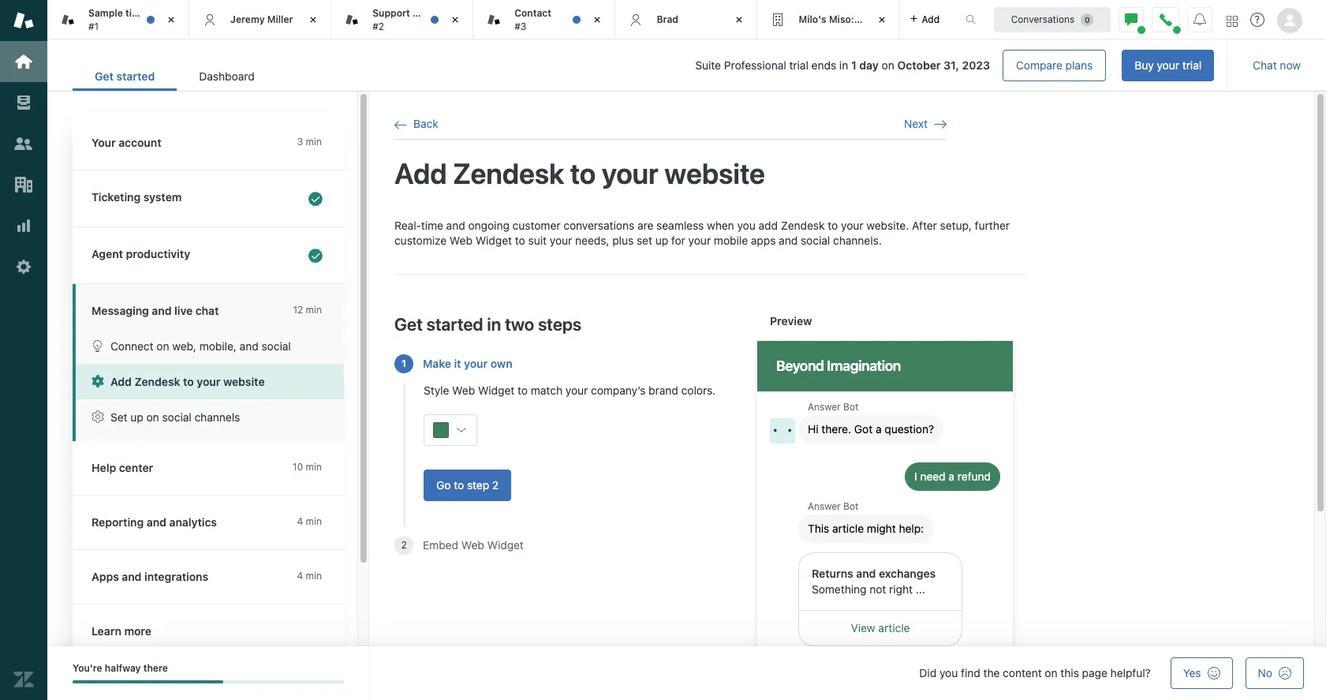 Task type: vqa. For each thing, say whether or not it's contained in the screenshot.
requester
no



Task type: locate. For each thing, give the bounding box(es) containing it.
0 horizontal spatial close image
[[306, 12, 321, 28]]

1 vertical spatial bot
[[844, 501, 859, 512]]

add button
[[900, 0, 949, 39]]

min for your account
[[306, 136, 322, 148]]

0 horizontal spatial you
[[737, 218, 756, 232]]

1 vertical spatial 4
[[297, 570, 303, 582]]

0 horizontal spatial add
[[110, 375, 132, 388]]

12 min
[[293, 304, 322, 316]]

preview
[[770, 314, 812, 327]]

0 vertical spatial 4 min
[[297, 515, 322, 527]]

0 vertical spatial 4
[[297, 515, 303, 527]]

article for view
[[879, 621, 910, 635]]

steps
[[538, 314, 582, 334]]

0 vertical spatial bot
[[844, 401, 859, 413]]

0 vertical spatial add
[[922, 13, 940, 25]]

up inside button
[[130, 410, 143, 424]]

1 horizontal spatial up
[[656, 234, 669, 247]]

bot up the this article might help:
[[844, 501, 859, 512]]

trial left ends
[[790, 58, 809, 72]]

4 for reporting and analytics
[[297, 515, 303, 527]]

log containing hi there. got a question?
[[758, 392, 1013, 700]]

add up october
[[922, 13, 940, 25]]

31,
[[944, 58, 960, 72]]

you inside real-time and ongoing customer conversations are seamless when you add zendesk to your website. after setup, further customize web widget to suit your needs, plus set up for your mobile apps and social channels.
[[737, 218, 756, 232]]

started for get started
[[116, 69, 155, 83]]

0 vertical spatial add zendesk to your website
[[395, 157, 765, 190]]

yes button
[[1171, 657, 1233, 689]]

go
[[436, 478, 451, 491]]

0 vertical spatial website
[[665, 157, 765, 190]]

get inside region
[[395, 314, 423, 334]]

0 horizontal spatial in
[[487, 314, 501, 334]]

social left channels
[[162, 410, 192, 424]]

1 horizontal spatial trial
[[1183, 58, 1202, 72]]

1 vertical spatial social
[[262, 339, 291, 353]]

2 vertical spatial social
[[162, 410, 192, 424]]

1 horizontal spatial in
[[840, 58, 849, 72]]

ends
[[812, 58, 837, 72]]

on right day on the top right of page
[[882, 58, 895, 72]]

up left for
[[656, 234, 669, 247]]

1 vertical spatial a
[[949, 470, 955, 483]]

2 left embed
[[401, 539, 407, 551]]

your
[[1157, 58, 1180, 72], [602, 157, 659, 190], [841, 218, 864, 232], [550, 234, 572, 247], [689, 234, 711, 247], [464, 357, 488, 370], [197, 375, 221, 388], [566, 383, 588, 397]]

messaging and live chat
[[92, 304, 219, 317]]

add zendesk to your website inside content-title region
[[395, 157, 765, 190]]

1 horizontal spatial social
[[262, 339, 291, 353]]

1 close image from the left
[[163, 12, 179, 28]]

to down web,
[[183, 375, 194, 388]]

on inside footer
[[1045, 666, 1058, 680]]

web inside real-time and ongoing customer conversations are seamless when you add zendesk to your website. after setup, further customize web widget to suit your needs, plus set up for your mobile apps and social channels.
[[450, 234, 473, 247]]

to inside content-title region
[[570, 157, 596, 190]]

a
[[876, 422, 882, 436], [949, 470, 955, 483]]

0 vertical spatial 2
[[492, 478, 499, 491]]

4
[[297, 515, 303, 527], [297, 570, 303, 582]]

0 vertical spatial web
[[450, 234, 473, 247]]

close image right the miller
[[306, 12, 321, 28]]

1 vertical spatial widget
[[478, 383, 515, 397]]

web down make it your own
[[452, 383, 475, 397]]

min inside messaging and live chat heading
[[306, 304, 322, 316]]

real-
[[395, 218, 421, 232]]

1 vertical spatial 2
[[401, 539, 407, 551]]

your right buy
[[1157, 58, 1180, 72]]

style
[[424, 383, 449, 397]]

1 horizontal spatial started
[[427, 314, 483, 334]]

log
[[758, 392, 1013, 700]]

1 answer from the top
[[808, 401, 841, 413]]

set up on social channels
[[110, 410, 240, 424]]

1 left day on the top right of page
[[852, 58, 857, 72]]

something
[[812, 583, 867, 596]]

returns and exchanges something not right ...
[[812, 567, 936, 596]]

help
[[92, 461, 116, 474]]

0 vertical spatial answer bot
[[808, 401, 859, 413]]

zendesk inside real-time and ongoing customer conversations are seamless when you add zendesk to your website. after setup, further customize web widget to suit your needs, plus set up for your mobile apps and social channels.
[[781, 218, 825, 232]]

October 31, 2023 text field
[[898, 58, 990, 72]]

0 horizontal spatial add zendesk to your website
[[110, 375, 265, 388]]

0 vertical spatial a
[[876, 422, 882, 436]]

section
[[289, 50, 1215, 81]]

social right mobile,
[[262, 339, 291, 353]]

1 horizontal spatial close image
[[590, 12, 606, 28]]

ticketing
[[92, 190, 141, 204]]

1 vertical spatial 4 min
[[297, 570, 322, 582]]

1 horizontal spatial close image
[[448, 12, 463, 28]]

close image up professional at right
[[732, 12, 748, 28]]

1 horizontal spatial add zendesk to your website
[[395, 157, 765, 190]]

add up the apps
[[759, 218, 778, 232]]

1 bot from the top
[[844, 401, 859, 413]]

close image
[[306, 12, 321, 28], [448, 12, 463, 28], [874, 12, 890, 28]]

on left this
[[1045, 666, 1058, 680]]

and right apps
[[122, 570, 142, 583]]

answer bot up the there.
[[808, 401, 859, 413]]

0 horizontal spatial 1
[[402, 357, 406, 369]]

trial inside button
[[1183, 58, 1202, 72]]

get help image
[[1251, 13, 1265, 27]]

on left web,
[[157, 339, 169, 353]]

0 horizontal spatial up
[[130, 410, 143, 424]]

close image left 'jeremy'
[[163, 12, 179, 28]]

add zendesk to your website up 'conversations'
[[395, 157, 765, 190]]

compare plans
[[1017, 58, 1093, 72]]

next button
[[904, 117, 947, 131]]

to left 'match'
[[518, 383, 528, 397]]

1 close image from the left
[[306, 12, 321, 28]]

1 horizontal spatial a
[[949, 470, 955, 483]]

agent productivity
[[92, 247, 190, 260]]

2 trial from the left
[[1183, 58, 1202, 72]]

content-title region
[[395, 156, 947, 192]]

...
[[916, 583, 926, 596]]

1 vertical spatial get
[[395, 314, 423, 334]]

in
[[840, 58, 849, 72], [487, 314, 501, 334]]

system
[[143, 190, 182, 204]]

your up set up on social channels button on the bottom left
[[197, 375, 221, 388]]

get started in two steps region
[[395, 217, 1026, 700]]

bot
[[844, 401, 859, 413], [844, 501, 859, 512]]

#3
[[515, 20, 527, 32]]

#1
[[88, 20, 99, 32]]

tab list containing get started
[[73, 62, 277, 91]]

get for get started in two steps
[[395, 314, 423, 334]]

contact #3
[[515, 7, 552, 32]]

and left live
[[152, 304, 172, 317]]

0 horizontal spatial zendesk
[[135, 375, 180, 388]]

a right need
[[949, 470, 955, 483]]

0 vertical spatial social
[[801, 234, 830, 247]]

website up when
[[665, 157, 765, 190]]

up right set
[[130, 410, 143, 424]]

1 tab from the left
[[332, 0, 474, 39]]

add inside button
[[110, 375, 132, 388]]

1 vertical spatial up
[[130, 410, 143, 424]]

1 horizontal spatial get
[[395, 314, 423, 334]]

2 min from the top
[[306, 304, 322, 316]]

2 4 min from the top
[[297, 570, 322, 582]]

1 4 min from the top
[[297, 515, 322, 527]]

1 vertical spatial article
[[879, 621, 910, 635]]

conversations
[[564, 218, 635, 232]]

0 horizontal spatial social
[[162, 410, 192, 424]]

you up mobile
[[737, 218, 756, 232]]

0 horizontal spatial article
[[833, 522, 864, 535]]

0 vertical spatial get
[[95, 69, 114, 83]]

2 answer from the top
[[808, 501, 841, 512]]

0 horizontal spatial get
[[95, 69, 114, 83]]

add inside popup button
[[922, 13, 940, 25]]

view article
[[851, 621, 910, 635]]

notifications image
[[1194, 13, 1207, 26]]

0 vertical spatial zendesk
[[453, 157, 564, 190]]

started down #1 tab
[[116, 69, 155, 83]]

close image inside #1 tab
[[163, 12, 179, 28]]

help:
[[899, 522, 924, 535]]

trial for professional
[[790, 58, 809, 72]]

3 close image from the left
[[732, 12, 748, 28]]

4 min from the top
[[306, 515, 322, 527]]

article inside returns and exchanges element
[[879, 621, 910, 635]]

3 tab from the left
[[758, 0, 900, 39]]

2 horizontal spatial close image
[[874, 12, 890, 28]]

i
[[915, 470, 918, 483]]

started inside region
[[427, 314, 483, 334]]

0 vertical spatial widget
[[476, 234, 512, 247]]

and right mobile,
[[240, 339, 259, 353]]

your up the are
[[602, 157, 659, 190]]

get for get started
[[95, 69, 114, 83]]

1 vertical spatial add
[[759, 218, 778, 232]]

and inside heading
[[152, 304, 172, 317]]

0 vertical spatial you
[[737, 218, 756, 232]]

website down mobile,
[[223, 375, 265, 388]]

2 horizontal spatial social
[[801, 234, 830, 247]]

1 vertical spatial answer
[[808, 501, 841, 512]]

0 vertical spatial 1
[[852, 58, 857, 72]]

web down ongoing
[[450, 234, 473, 247]]

2 tab from the left
[[474, 0, 616, 39]]

footer containing did you find the content on this page helpful?
[[47, 646, 1327, 700]]

i need a refund
[[915, 470, 991, 483]]

answer bot up this
[[808, 501, 859, 512]]

1 horizontal spatial add
[[395, 157, 447, 190]]

article right view
[[879, 621, 910, 635]]

plans
[[1066, 58, 1093, 72]]

1 trial from the left
[[790, 58, 809, 72]]

1
[[852, 58, 857, 72], [402, 357, 406, 369]]

1 horizontal spatial you
[[940, 666, 958, 680]]

1 vertical spatial started
[[427, 314, 483, 334]]

your right for
[[689, 234, 711, 247]]

to right go
[[454, 478, 464, 491]]

trial down notifications image
[[1183, 58, 1202, 72]]

3 min from the top
[[306, 461, 322, 473]]

2 horizontal spatial zendesk
[[781, 218, 825, 232]]

social left channels.
[[801, 234, 830, 247]]

back
[[414, 117, 439, 130]]

started for get started in two steps
[[427, 314, 483, 334]]

2 4 from the top
[[297, 570, 303, 582]]

bot up got
[[844, 401, 859, 413]]

tab
[[332, 0, 474, 39], [474, 0, 616, 39], [758, 0, 900, 39]]

1 vertical spatial web
[[452, 383, 475, 397]]

for
[[672, 234, 686, 247]]

you right the did
[[940, 666, 958, 680]]

0 horizontal spatial trial
[[790, 58, 809, 72]]

2 close image from the left
[[590, 12, 606, 28]]

imagination
[[827, 358, 901, 374]]

1 horizontal spatial article
[[879, 621, 910, 635]]

widget right embed
[[487, 538, 524, 551]]

the
[[984, 666, 1000, 680]]

content
[[1003, 666, 1042, 680]]

1 vertical spatial answer bot
[[808, 501, 859, 512]]

further
[[975, 218, 1010, 232]]

widget down ongoing
[[476, 234, 512, 247]]

this article might help:
[[808, 522, 924, 535]]

embed
[[423, 538, 459, 551]]

trial for your
[[1183, 58, 1202, 72]]

add inside real-time and ongoing customer conversations are seamless when you add zendesk to your website. after setup, further customize web widget to suit your needs, plus set up for your mobile apps and social channels.
[[759, 218, 778, 232]]

0 horizontal spatial add
[[759, 218, 778, 232]]

web right embed
[[461, 538, 484, 551]]

avatar image
[[770, 419, 796, 444]]

close image
[[163, 12, 179, 28], [590, 12, 606, 28], [732, 12, 748, 28]]

add
[[922, 13, 940, 25], [759, 218, 778, 232]]

in left two
[[487, 314, 501, 334]]

1 horizontal spatial website
[[665, 157, 765, 190]]

refund
[[958, 470, 991, 483]]

connect on web, mobile, and social button
[[76, 328, 344, 364]]

apps
[[92, 570, 119, 583]]

up
[[656, 234, 669, 247], [130, 410, 143, 424]]

in right ends
[[840, 58, 849, 72]]

get started image
[[13, 51, 34, 72]]

0 vertical spatial add
[[395, 157, 447, 190]]

2 vertical spatial web
[[461, 538, 484, 551]]

social
[[801, 234, 830, 247], [262, 339, 291, 353], [162, 410, 192, 424]]

hi there. got a question?
[[808, 422, 935, 436]]

1 answer bot from the top
[[808, 401, 859, 413]]

miller
[[267, 13, 293, 25]]

your right 'match'
[[566, 383, 588, 397]]

1 vertical spatial add zendesk to your website
[[110, 375, 265, 388]]

to up 'conversations'
[[570, 157, 596, 190]]

2 right step
[[492, 478, 499, 491]]

min
[[306, 136, 322, 148], [306, 304, 322, 316], [306, 461, 322, 473], [306, 515, 322, 527], [306, 570, 322, 582]]

a right got
[[876, 422, 882, 436]]

4 for apps and integrations
[[297, 570, 303, 582]]

0 vertical spatial in
[[840, 58, 849, 72]]

on inside button
[[146, 410, 159, 424]]

customers image
[[13, 133, 34, 154]]

1 horizontal spatial zendesk
[[453, 157, 564, 190]]

zendesk inside add zendesk to your website button
[[135, 375, 180, 388]]

buy your trial button
[[1122, 50, 1215, 81]]

tab list
[[73, 62, 277, 91]]

1 vertical spatial in
[[487, 314, 501, 334]]

close image right contact #3
[[590, 12, 606, 28]]

add zendesk to your website inside button
[[110, 375, 265, 388]]

hi
[[808, 422, 819, 436]]

answer up 'hi' in the bottom of the page
[[808, 401, 841, 413]]

article right this
[[833, 522, 864, 535]]

close image left add popup button
[[874, 12, 890, 28]]

2 vertical spatial widget
[[487, 538, 524, 551]]

button displays agent's chat status as online. image
[[1125, 13, 1138, 26]]

0 horizontal spatial a
[[876, 422, 882, 436]]

website inside button
[[223, 375, 265, 388]]

your right it
[[464, 357, 488, 370]]

2 vertical spatial zendesk
[[135, 375, 180, 388]]

did
[[920, 666, 937, 680]]

widget down the own
[[478, 383, 515, 397]]

compare
[[1017, 58, 1063, 72]]

brand
[[649, 383, 679, 397]]

started up it
[[427, 314, 483, 334]]

on right set
[[146, 410, 159, 424]]

1 left make
[[402, 357, 406, 369]]

1 4 from the top
[[297, 515, 303, 527]]

your inside content-title region
[[602, 157, 659, 190]]

add up set
[[110, 375, 132, 388]]

there.
[[822, 422, 852, 436]]

add zendesk to your website down web,
[[110, 375, 265, 388]]

website inside content-title region
[[665, 157, 765, 190]]

suit
[[528, 234, 547, 247]]

0 horizontal spatial started
[[116, 69, 155, 83]]

and up not
[[857, 567, 876, 580]]

2 horizontal spatial close image
[[732, 12, 748, 28]]

your
[[92, 136, 116, 149]]

support
[[373, 7, 410, 19]]

1 horizontal spatial add
[[922, 13, 940, 25]]

answer up this
[[808, 501, 841, 512]]

2 close image from the left
[[448, 12, 463, 28]]

1 vertical spatial zendesk
[[781, 218, 825, 232]]

zendesk
[[453, 157, 564, 190], [781, 218, 825, 232], [135, 375, 180, 388]]

0 vertical spatial started
[[116, 69, 155, 83]]

chat now
[[1253, 58, 1301, 72]]

zendesk inside content-title region
[[453, 157, 564, 190]]

0 horizontal spatial website
[[223, 375, 265, 388]]

0 vertical spatial article
[[833, 522, 864, 535]]

messaging and live chat heading
[[73, 284, 344, 328]]

1 horizontal spatial 2
[[492, 478, 499, 491]]

page
[[1083, 666, 1108, 680]]

halfway
[[105, 662, 141, 674]]

go to step 2 button
[[424, 469, 512, 501]]

1 min from the top
[[306, 136, 322, 148]]

0 vertical spatial up
[[656, 234, 669, 247]]

beyond
[[777, 358, 824, 374]]

1 vertical spatial website
[[223, 375, 265, 388]]

suite professional trial ends in 1 day on october 31, 2023
[[695, 58, 990, 72]]

0 horizontal spatial close image
[[163, 12, 179, 28]]

footer
[[47, 646, 1327, 700]]

trial
[[790, 58, 809, 72], [1183, 58, 1202, 72]]

widget
[[476, 234, 512, 247], [478, 383, 515, 397], [487, 538, 524, 551]]

0 vertical spatial answer
[[808, 401, 841, 413]]

and inside the returns and exchanges something not right ...
[[857, 567, 876, 580]]

1 vertical spatial 1
[[402, 357, 406, 369]]

close image right support
[[448, 12, 463, 28]]

add down back button
[[395, 157, 447, 190]]

you're halfway there
[[73, 662, 168, 674]]

2
[[492, 478, 499, 491], [401, 539, 407, 551]]

4 min for analytics
[[297, 515, 322, 527]]

your inside button
[[197, 375, 221, 388]]

1 vertical spatial add
[[110, 375, 132, 388]]

5 min from the top
[[306, 570, 322, 582]]



Task type: describe. For each thing, give the bounding box(es) containing it.
dashboard
[[199, 69, 255, 83]]

close image inside brad tab
[[732, 12, 748, 28]]

web,
[[172, 339, 196, 353]]

set
[[110, 410, 128, 424]]

your account
[[92, 136, 161, 149]]

4 min for integrations
[[297, 570, 322, 582]]

and right the apps
[[779, 234, 798, 247]]

style web widget to match your company's brand colors.
[[424, 383, 716, 397]]

this
[[1061, 666, 1080, 680]]

widget inside real-time and ongoing customer conversations are seamless when you add zendesk to your website. after setup, further customize web widget to suit your needs, plus set up for your mobile apps and social channels.
[[476, 234, 512, 247]]

3 close image from the left
[[874, 12, 890, 28]]

in inside get started in two steps region
[[487, 314, 501, 334]]

add zendesk to your website button
[[76, 364, 344, 399]]

zendesk support image
[[13, 10, 34, 31]]

this
[[808, 522, 830, 535]]

0 horizontal spatial 2
[[401, 539, 407, 551]]

10 min
[[293, 461, 322, 473]]

close image for #3
[[590, 12, 606, 28]]

3
[[297, 136, 303, 148]]

social inside button
[[262, 339, 291, 353]]

10
[[293, 461, 303, 473]]

ongoing
[[468, 218, 510, 232]]

add inside content-title region
[[395, 157, 447, 190]]

conversations
[[1012, 13, 1075, 25]]

make
[[423, 357, 451, 370]]

find
[[961, 666, 981, 680]]

suite
[[695, 58, 721, 72]]

2 bot from the top
[[844, 501, 859, 512]]

customize
[[395, 234, 447, 247]]

and left analytics
[[147, 515, 167, 529]]

compare plans button
[[1003, 50, 1107, 81]]

integrations
[[144, 570, 208, 583]]

1 horizontal spatial 1
[[852, 58, 857, 72]]

to inside button
[[183, 375, 194, 388]]

needs,
[[575, 234, 610, 247]]

learn
[[92, 624, 121, 638]]

own
[[491, 357, 513, 370]]

to left the suit
[[515, 234, 525, 247]]

widget for style
[[478, 383, 515, 397]]

learn more button
[[73, 605, 341, 658]]

step
[[467, 478, 489, 491]]

question?
[[885, 422, 935, 436]]

up inside real-time and ongoing customer conversations are seamless when you add zendesk to your website. after setup, further customize web widget to suit your needs, plus set up for your mobile apps and social channels.
[[656, 234, 669, 247]]

progress-bar progress bar
[[73, 681, 344, 684]]

1 vertical spatial you
[[940, 666, 958, 680]]

reporting image
[[13, 215, 34, 236]]

close image for #1
[[163, 12, 179, 28]]

views image
[[13, 92, 34, 113]]

customer
[[513, 218, 561, 232]]

dashboard tab
[[177, 62, 277, 91]]

helpful?
[[1111, 666, 1151, 680]]

admin image
[[13, 256, 34, 277]]

2 inside button
[[492, 478, 499, 491]]

analytics
[[169, 515, 217, 529]]

setup,
[[940, 218, 972, 232]]

are
[[638, 218, 654, 232]]

jeremy miller tab
[[189, 0, 332, 39]]

professional
[[724, 58, 787, 72]]

no button
[[1246, 657, 1305, 689]]

colors.
[[682, 383, 716, 397]]

exchanges
[[879, 567, 936, 580]]

reporting and analytics
[[92, 515, 217, 529]]

might
[[867, 522, 896, 535]]

reporting
[[92, 515, 144, 529]]

need
[[921, 470, 946, 483]]

on inside button
[[157, 339, 169, 353]]

returns
[[812, 567, 854, 580]]

help center
[[92, 461, 153, 474]]

min for messaging and live chat
[[306, 304, 322, 316]]

progress bar image
[[73, 681, 223, 684]]

view
[[851, 621, 876, 635]]

tab containing support outreach
[[332, 0, 474, 39]]

beyond imagination
[[777, 358, 901, 374]]

zendesk products image
[[1227, 15, 1238, 26]]

web for embed
[[461, 538, 484, 551]]

two
[[505, 314, 534, 334]]

apps and integrations
[[92, 570, 208, 583]]

connect
[[110, 339, 154, 353]]

learn more
[[92, 624, 152, 638]]

article for this
[[833, 522, 864, 535]]

chat
[[196, 304, 219, 317]]

social inside button
[[162, 410, 192, 424]]

main element
[[0, 0, 47, 700]]

seamless
[[657, 218, 704, 232]]

and inside button
[[240, 339, 259, 353]]

2023
[[962, 58, 990, 72]]

productivity
[[126, 247, 190, 260]]

tabs tab list
[[47, 0, 949, 39]]

your right the suit
[[550, 234, 572, 247]]

#2
[[373, 20, 384, 32]]

view article link
[[799, 611, 963, 646]]

messaging
[[92, 304, 149, 317]]

get started
[[95, 69, 155, 83]]

to up channels.
[[828, 218, 838, 232]]

when
[[707, 218, 735, 232]]

your up channels.
[[841, 218, 864, 232]]

october
[[898, 58, 941, 72]]

go to step 2
[[436, 478, 499, 491]]

web for style
[[452, 383, 475, 397]]

chat now button
[[1241, 50, 1314, 81]]

returns and exchanges element
[[799, 553, 963, 646]]

mobile
[[714, 234, 748, 247]]

log inside get started in two steps region
[[758, 392, 1013, 700]]

section containing suite professional trial ends in
[[289, 50, 1215, 81]]

organizations image
[[13, 174, 34, 195]]

min for apps and integrations
[[306, 570, 322, 582]]

social inside real-time and ongoing customer conversations are seamless when you add zendesk to your website. after setup, further customize web widget to suit your needs, plus set up for your mobile apps and social channels.
[[801, 234, 830, 247]]

widget for embed
[[487, 538, 524, 551]]

min for reporting and analytics
[[306, 515, 322, 527]]

and right time on the left top of page
[[446, 218, 465, 232]]

ticketing system button
[[73, 170, 341, 227]]

more
[[124, 624, 152, 638]]

12
[[293, 304, 303, 316]]

#1 tab
[[47, 0, 189, 39]]

next
[[904, 117, 928, 130]]

close image inside the jeremy miller tab
[[306, 12, 321, 28]]

to inside button
[[454, 478, 464, 491]]

2 answer bot from the top
[[808, 501, 859, 512]]

agent productivity button
[[73, 227, 341, 283]]

set
[[637, 234, 653, 247]]

got
[[855, 422, 873, 436]]

zendesk image
[[13, 669, 34, 690]]

tab containing contact
[[474, 0, 616, 39]]

conversations button
[[994, 7, 1111, 32]]

day
[[860, 58, 879, 72]]

1 inside get started in two steps region
[[402, 357, 406, 369]]

outreach
[[413, 7, 456, 19]]

contact
[[515, 7, 552, 19]]

website.
[[867, 218, 909, 232]]

brad tab
[[616, 0, 758, 39]]

no
[[1258, 666, 1273, 680]]

your inside button
[[1157, 58, 1180, 72]]

chat
[[1253, 58, 1277, 72]]

did you find the content on this page helpful?
[[920, 666, 1151, 680]]

min for help center
[[306, 461, 322, 473]]

live
[[175, 304, 193, 317]]

support outreach #2
[[373, 7, 456, 32]]

yes
[[1184, 666, 1202, 680]]



